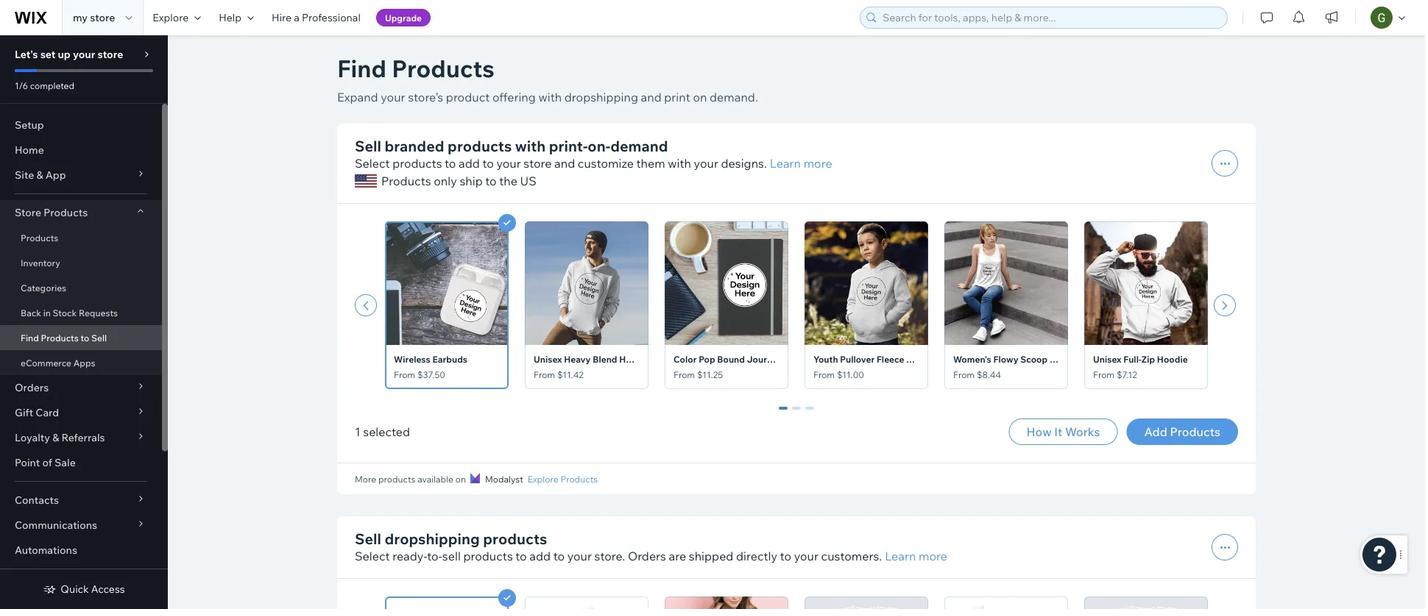 Task type: locate. For each thing, give the bounding box(es) containing it.
demand.
[[710, 90, 758, 105]]

stock
[[53, 307, 77, 319]]

0 horizontal spatial &
[[36, 169, 43, 182]]

2 unisex from the left
[[1094, 354, 1122, 365]]

with right offering
[[539, 90, 562, 105]]

sell inside sidebar element
[[91, 333, 107, 344]]

4 from from the left
[[814, 370, 835, 381]]

modalyst link
[[471, 473, 523, 486]]

1 vertical spatial learn more link
[[885, 548, 948, 566]]

with right them
[[668, 156, 692, 171]]

from inside unisex heavy blend hoodie from $11.42
[[534, 370, 555, 381]]

store up us
[[524, 156, 552, 171]]

2 from from the left
[[534, 370, 555, 381]]

& inside dropdown button
[[36, 169, 43, 182]]

hire a professional link
[[263, 0, 370, 35]]

store down my store
[[98, 48, 123, 61]]

from inside the 'color pop bound journalbook (5.5" x 8.5") from $11.25'
[[674, 370, 695, 381]]

product
[[446, 90, 490, 105]]

expand
[[337, 90, 378, 105]]

& for loyalty
[[52, 432, 59, 444]]

sidebar element
[[0, 35, 168, 610]]

set
[[40, 48, 56, 61]]

explore right modalyst
[[528, 474, 559, 485]]

products inside find products expand your store's product offering with dropshipping and print on demand.
[[392, 53, 495, 83]]

wireless
[[394, 354, 431, 365]]

0 vertical spatial find
[[337, 53, 387, 83]]

learn more link for sell branded products with print-on-demand
[[770, 155, 833, 172]]

your
[[73, 48, 95, 61], [381, 90, 405, 105], [497, 156, 521, 171], [694, 156, 719, 171], [568, 549, 592, 564], [794, 549, 819, 564]]

& right site
[[36, 169, 43, 182]]

0 vertical spatial and
[[641, 90, 662, 105]]

gift card button
[[0, 401, 162, 426]]

0 vertical spatial select
[[355, 156, 390, 171]]

on right print
[[693, 90, 707, 105]]

learn more link right the designs.
[[770, 155, 833, 172]]

1 horizontal spatial orders
[[628, 549, 667, 564]]

app
[[45, 169, 66, 182]]

0 horizontal spatial hoodie
[[620, 354, 650, 365]]

explore for explore products
[[528, 474, 559, 485]]

0 vertical spatial on
[[693, 90, 707, 105]]

on right available
[[456, 474, 466, 485]]

from down youth
[[814, 370, 835, 381]]

sell for sell dropshipping products select ready-to-sell products to add to your store. orders are shipped directly to your customers. learn more
[[355, 530, 382, 548]]

works
[[1066, 425, 1101, 440]]

muscle
[[1050, 354, 1080, 365]]

& inside popup button
[[52, 432, 59, 444]]

0 horizontal spatial learn more link
[[770, 155, 833, 172]]

more products available on
[[355, 474, 466, 485]]

categories link
[[0, 275, 162, 300]]

of
[[42, 457, 52, 470]]

select down "branded"
[[355, 156, 390, 171]]

2
[[807, 407, 813, 421]]

unisex up $11.42
[[534, 354, 562, 365]]

& for site
[[36, 169, 43, 182]]

products for explore products
[[561, 474, 598, 485]]

1 horizontal spatial 1
[[794, 407, 800, 421]]

0 vertical spatial with
[[539, 90, 562, 105]]

2 select from the top
[[355, 549, 390, 564]]

color
[[674, 354, 697, 365]]

sell inside sell dropshipping products select ready-to-sell products to add to your store. orders are shipped directly to your customers. learn more
[[355, 530, 382, 548]]

explore for explore
[[153, 11, 189, 24]]

blend
[[593, 354, 618, 365]]

to left the the
[[486, 174, 497, 189]]

add left store.
[[530, 549, 551, 564]]

store.
[[595, 549, 626, 564]]

1 vertical spatial sell
[[91, 333, 107, 344]]

help button
[[210, 0, 263, 35]]

and
[[641, 90, 662, 105], [555, 156, 575, 171]]

products inside button
[[1171, 425, 1221, 440]]

your right up at top left
[[73, 48, 95, 61]]

sell down requests
[[91, 333, 107, 344]]

1 horizontal spatial add
[[530, 549, 551, 564]]

products only ship to the us
[[382, 174, 537, 189]]

professional
[[302, 11, 361, 24]]

1 from from the left
[[394, 370, 416, 381]]

products
[[448, 137, 512, 155], [393, 156, 442, 171], [379, 474, 416, 485], [483, 530, 547, 548], [464, 549, 513, 564]]

3 from from the left
[[674, 370, 695, 381]]

0 vertical spatial learn
[[770, 156, 801, 171]]

explore left help
[[153, 11, 189, 24]]

0 horizontal spatial find
[[21, 333, 39, 344]]

1 vertical spatial add
[[530, 549, 551, 564]]

products down "branded"
[[393, 156, 442, 171]]

1 horizontal spatial explore
[[528, 474, 559, 485]]

find inside find products expand your store's product offering with dropshipping and print on demand.
[[337, 53, 387, 83]]

learn more link
[[770, 155, 833, 172], [885, 548, 948, 566]]

products inside popup button
[[44, 206, 88, 219]]

products link
[[0, 225, 162, 250]]

categories
[[21, 282, 66, 293]]

find inside find products to sell link
[[21, 333, 39, 344]]

sell for sell branded products with print-on-demand
[[355, 137, 382, 155]]

1 horizontal spatial learn
[[885, 549, 917, 564]]

0 vertical spatial dropshipping
[[565, 90, 639, 105]]

learn right customers.
[[885, 549, 917, 564]]

0 vertical spatial orders
[[15, 382, 49, 394]]

2 vertical spatial sell
[[355, 530, 382, 548]]

your left store's
[[381, 90, 405, 105]]

1 left selected
[[355, 425, 361, 440]]

from down top
[[1094, 370, 1115, 381]]

to up the apps
[[81, 333, 89, 344]]

unisex inside unisex heavy blend hoodie from $11.42
[[534, 354, 562, 365]]

1 vertical spatial with
[[515, 137, 546, 155]]

0
[[781, 407, 787, 421]]

offering
[[493, 90, 536, 105]]

more inside sell dropshipping products select ready-to-sell products to add to your store. orders are shipped directly to your customers. learn more
[[919, 549, 948, 564]]

1/6
[[15, 80, 28, 91]]

pullover
[[841, 354, 875, 365]]

0 horizontal spatial unisex
[[534, 354, 562, 365]]

learn more link for sell dropshipping products
[[885, 548, 948, 566]]

1 vertical spatial more
[[919, 549, 948, 564]]

0 vertical spatial explore
[[153, 11, 189, 24]]

top
[[1105, 354, 1120, 365]]

1 vertical spatial select
[[355, 549, 390, 564]]

hoodie right the 'blend'
[[620, 354, 650, 365]]

to
[[445, 156, 456, 171], [483, 156, 494, 171], [486, 174, 497, 189], [81, 333, 89, 344], [516, 549, 527, 564], [554, 549, 565, 564], [780, 549, 792, 564]]

0 vertical spatial 1
[[794, 407, 800, 421]]

available
[[418, 474, 454, 485]]

1 horizontal spatial and
[[641, 90, 662, 105]]

a
[[294, 11, 300, 24]]

1 horizontal spatial dropshipping
[[565, 90, 639, 105]]

&
[[36, 169, 43, 182], [52, 432, 59, 444]]

learn right the designs.
[[770, 156, 801, 171]]

from left $11.42
[[534, 370, 555, 381]]

products for find products to sell
[[41, 333, 79, 344]]

add
[[459, 156, 480, 171], [530, 549, 551, 564]]

1 horizontal spatial on
[[693, 90, 707, 105]]

sale
[[55, 457, 76, 470]]

0 vertical spatial add
[[459, 156, 480, 171]]

hoodie for unisex full-zip hoodie from $7.12
[[1158, 354, 1188, 365]]

setup
[[15, 119, 44, 131]]

1 horizontal spatial unisex
[[1094, 354, 1122, 365]]

hoodie inside youth pullover fleece hoodie from $11.00
[[907, 354, 938, 365]]

from inside unisex full-zip hoodie from $7.12
[[1094, 370, 1115, 381]]

hoodie right zip
[[1158, 354, 1188, 365]]

8.5")
[[834, 354, 855, 365]]

point of sale link
[[0, 451, 162, 476]]

on-
[[588, 137, 611, 155]]

scoop
[[1021, 354, 1048, 365]]

heavy
[[564, 354, 591, 365]]

learn inside sell dropshipping products select ready-to-sell products to add to your store. orders are shipped directly to your customers. learn more
[[885, 549, 917, 564]]

1 unisex from the left
[[534, 354, 562, 365]]

1 vertical spatial dropshipping
[[385, 530, 480, 548]]

hoodie inside unisex full-zip hoodie from $7.12
[[1158, 354, 1188, 365]]

0 vertical spatial sell
[[355, 137, 382, 155]]

products right sell
[[464, 549, 513, 564]]

ecommerce apps link
[[0, 351, 162, 376]]

hoodie inside unisex heavy blend hoodie from $11.42
[[620, 354, 650, 365]]

& right loyalty
[[52, 432, 59, 444]]

0 horizontal spatial add
[[459, 156, 480, 171]]

find up 'expand'
[[337, 53, 387, 83]]

modalyst
[[485, 474, 523, 485]]

from down wireless
[[394, 370, 416, 381]]

1 select from the top
[[355, 156, 390, 171]]

only
[[434, 174, 457, 189]]

unisex up the $7.12 on the bottom of page
[[1094, 354, 1122, 365]]

1 vertical spatial find
[[21, 333, 39, 344]]

store right my
[[90, 11, 115, 24]]

learn more link right customers.
[[885, 548, 948, 566]]

0 horizontal spatial learn
[[770, 156, 801, 171]]

0 horizontal spatial and
[[555, 156, 575, 171]]

x
[[826, 354, 832, 365]]

products for add products
[[1171, 425, 1221, 440]]

youth
[[814, 354, 839, 365]]

and down the print-
[[555, 156, 575, 171]]

hoodie right fleece
[[907, 354, 938, 365]]

1 vertical spatial on
[[456, 474, 466, 485]]

$11.00
[[837, 370, 865, 381]]

your up the the
[[497, 156, 521, 171]]

1 horizontal spatial learn more link
[[885, 548, 948, 566]]

add up ship
[[459, 156, 480, 171]]

sell down more
[[355, 530, 382, 548]]

1 horizontal spatial more
[[919, 549, 948, 564]]

find products to sell
[[21, 333, 107, 344]]

upgrade button
[[376, 9, 431, 27]]

products for find products expand your store's product offering with dropshipping and print on demand.
[[392, 53, 495, 83]]

communications
[[15, 519, 97, 532]]

wireless earbuds from $37.50
[[394, 354, 468, 381]]

dropshipping up to- at the bottom left
[[385, 530, 480, 548]]

0 vertical spatial learn more link
[[770, 155, 833, 172]]

0 horizontal spatial explore
[[153, 11, 189, 24]]

1 vertical spatial learn
[[885, 549, 917, 564]]

1 vertical spatial store
[[98, 48, 123, 61]]

0 vertical spatial &
[[36, 169, 43, 182]]

1 horizontal spatial hoodie
[[907, 354, 938, 365]]

earbuds
[[433, 354, 468, 365]]

sell branded products with print-on-demand
[[355, 137, 668, 155]]

1
[[794, 407, 800, 421], [355, 425, 361, 440]]

on inside find products expand your store's product offering with dropshipping and print on demand.
[[693, 90, 707, 105]]

0 horizontal spatial orders
[[15, 382, 49, 394]]

on
[[693, 90, 707, 105], [456, 474, 466, 485]]

sell
[[443, 549, 461, 564]]

1 horizontal spatial &
[[52, 432, 59, 444]]

1 vertical spatial explore
[[528, 474, 559, 485]]

find down back
[[21, 333, 39, 344]]

in
[[43, 307, 51, 319]]

site & app
[[15, 169, 66, 182]]

select left ready- at the left of page
[[355, 549, 390, 564]]

1 hoodie from the left
[[620, 354, 650, 365]]

unisex for $11.42
[[534, 354, 562, 365]]

home link
[[0, 138, 162, 163]]

6 from from the left
[[1094, 370, 1115, 381]]

0 horizontal spatial dropshipping
[[385, 530, 480, 548]]

from down color
[[674, 370, 695, 381]]

0 vertical spatial store
[[90, 11, 115, 24]]

with up us
[[515, 137, 546, 155]]

1 right 0
[[794, 407, 800, 421]]

your inside find products expand your store's product offering with dropshipping and print on demand.
[[381, 90, 405, 105]]

0 vertical spatial more
[[804, 156, 833, 171]]

orders up gift card
[[15, 382, 49, 394]]

0 horizontal spatial 1
[[355, 425, 361, 440]]

to left store.
[[554, 549, 565, 564]]

1 vertical spatial &
[[52, 432, 59, 444]]

selected
[[363, 425, 410, 440]]

dropshipping up the on-
[[565, 90, 639, 105]]

2 hoodie from the left
[[907, 354, 938, 365]]

from down women's
[[954, 370, 975, 381]]

sell left "branded"
[[355, 137, 382, 155]]

and left print
[[641, 90, 662, 105]]

dropshipping
[[565, 90, 639, 105], [385, 530, 480, 548]]

3 hoodie from the left
[[1158, 354, 1188, 365]]

1 vertical spatial orders
[[628, 549, 667, 564]]

my store
[[73, 11, 115, 24]]

your inside sidebar element
[[73, 48, 95, 61]]

color pop bound journalbook (5.5" x 8.5") from $11.25
[[674, 354, 855, 381]]

2 horizontal spatial hoodie
[[1158, 354, 1188, 365]]

your left store.
[[568, 549, 592, 564]]

1 horizontal spatial find
[[337, 53, 387, 83]]

5 from from the left
[[954, 370, 975, 381]]

unisex
[[534, 354, 562, 365], [1094, 354, 1122, 365]]

hoodie for unisex heavy blend hoodie from $11.42
[[620, 354, 650, 365]]

orders left are
[[628, 549, 667, 564]]

unisex inside unisex full-zip hoodie from $7.12
[[1094, 354, 1122, 365]]

tank
[[1082, 354, 1103, 365]]

shipped
[[689, 549, 734, 564]]



Task type: vqa. For each thing, say whether or not it's contained in the screenshot.


Task type: describe. For each thing, give the bounding box(es) containing it.
to right sell
[[516, 549, 527, 564]]

unisex full-zip hoodie from $7.12
[[1094, 354, 1188, 381]]

add inside sell dropshipping products select ready-to-sell products to add to your store. orders are shipped directly to your customers. learn more
[[530, 549, 551, 564]]

find for find products expand your store's product offering with dropshipping and print on demand.
[[337, 53, 387, 83]]

0 horizontal spatial on
[[456, 474, 466, 485]]

1 vertical spatial 1
[[355, 425, 361, 440]]

customers.
[[822, 549, 883, 564]]

find for find products to sell
[[21, 333, 39, 344]]

dropshipping inside sell dropshipping products select ready-to-sell products to add to your store. orders are shipped directly to your customers. learn more
[[385, 530, 480, 548]]

2 vertical spatial with
[[668, 156, 692, 171]]

0 1 2
[[781, 407, 813, 421]]

hire a professional
[[272, 11, 361, 24]]

add
[[1145, 425, 1168, 440]]

loyalty & referrals
[[15, 432, 105, 444]]

automations link
[[0, 538, 162, 563]]

how it works
[[1027, 425, 1101, 440]]

them
[[637, 156, 666, 171]]

journalbook
[[747, 354, 802, 365]]

hire
[[272, 11, 292, 24]]

back
[[21, 307, 41, 319]]

contacts
[[15, 494, 59, 507]]

orders inside sell dropshipping products select ready-to-sell products to add to your store. orders are shipped directly to your customers. learn more
[[628, 549, 667, 564]]

hoodie for youth pullover fleece hoodie from $11.00
[[907, 354, 938, 365]]

(5.5"
[[804, 354, 824, 365]]

ecommerce
[[21, 358, 71, 369]]

demand
[[611, 137, 668, 155]]

from inside wireless earbuds from $37.50
[[394, 370, 416, 381]]

$37.50
[[418, 370, 446, 381]]

us
[[520, 174, 537, 189]]

your left customers.
[[794, 549, 819, 564]]

ecommerce apps
[[21, 358, 95, 369]]

point
[[15, 457, 40, 470]]

$11.25
[[697, 370, 723, 381]]

zip
[[1142, 354, 1156, 365]]

store inside sidebar element
[[98, 48, 123, 61]]

and inside find products expand your store's product offering with dropshipping and print on demand.
[[641, 90, 662, 105]]

apps
[[73, 358, 95, 369]]

orders inside dropdown button
[[15, 382, 49, 394]]

1 vertical spatial and
[[555, 156, 575, 171]]

my
[[73, 11, 88, 24]]

access
[[91, 583, 125, 596]]

flowy
[[994, 354, 1019, 365]]

your left the designs.
[[694, 156, 719, 171]]

automations
[[15, 544, 77, 557]]

bound
[[718, 354, 745, 365]]

to right directly
[[780, 549, 792, 564]]

products down modalyst
[[483, 530, 547, 548]]

products for store products
[[44, 206, 88, 219]]

find products to sell link
[[0, 326, 162, 351]]

card
[[36, 407, 59, 419]]

products right more
[[379, 474, 416, 485]]

site
[[15, 169, 34, 182]]

quick access
[[61, 583, 125, 596]]

0 horizontal spatial more
[[804, 156, 833, 171]]

explore products
[[528, 474, 598, 485]]

1 selected
[[355, 425, 410, 440]]

print-
[[549, 137, 588, 155]]

how it works button
[[1009, 419, 1118, 446]]

let's
[[15, 48, 38, 61]]

to-
[[427, 549, 443, 564]]

select products to add to your store and customize them with your designs. learn more
[[355, 156, 833, 171]]

customize
[[578, 156, 634, 171]]

to up only in the top left of the page
[[445, 156, 456, 171]]

print
[[665, 90, 691, 105]]

to inside sidebar element
[[81, 333, 89, 344]]

Search for tools, apps, help & more... field
[[879, 7, 1223, 28]]

products up ship
[[448, 137, 512, 155]]

select inside sell dropshipping products select ready-to-sell products to add to your store. orders are shipped directly to your customers. learn more
[[355, 549, 390, 564]]

2 vertical spatial store
[[524, 156, 552, 171]]

back in stock requests
[[21, 307, 118, 319]]

up
[[58, 48, 71, 61]]

to up ship
[[483, 156, 494, 171]]

contacts button
[[0, 488, 162, 513]]

the
[[500, 174, 518, 189]]

quick access button
[[43, 583, 125, 597]]

store
[[15, 206, 41, 219]]

from inside women's flowy scoop muscle tank top from $8.44
[[954, 370, 975, 381]]

directly
[[737, 549, 778, 564]]

fleece
[[877, 354, 905, 365]]

are
[[669, 549, 687, 564]]

store products
[[15, 206, 88, 219]]

back in stock requests link
[[0, 300, 162, 326]]

designs.
[[721, 156, 767, 171]]

quick
[[61, 583, 89, 596]]

find products expand your store's product offering with dropshipping and print on demand.
[[337, 53, 758, 105]]

explore products link
[[528, 473, 598, 486]]

full-
[[1124, 354, 1142, 365]]

from inside youth pullover fleece hoodie from $11.00
[[814, 370, 835, 381]]

inventory link
[[0, 250, 162, 275]]

unisex for $7.12
[[1094, 354, 1122, 365]]

add products button
[[1127, 419, 1239, 446]]

ship
[[460, 174, 483, 189]]

how
[[1027, 425, 1052, 440]]

loyalty
[[15, 432, 50, 444]]

$11.42
[[557, 370, 584, 381]]

inventory
[[21, 257, 60, 268]]

let's set up your store
[[15, 48, 123, 61]]

dropshipping inside find products expand your store's product offering with dropshipping and print on demand.
[[565, 90, 639, 105]]

women's flowy scoop muscle tank top from $8.44
[[954, 354, 1120, 381]]

point of sale
[[15, 457, 76, 470]]

with inside find products expand your store's product offering with dropshipping and print on demand.
[[539, 90, 562, 105]]

loyalty & referrals button
[[0, 426, 162, 451]]

communications button
[[0, 513, 162, 538]]

help
[[219, 11, 242, 24]]

referrals
[[62, 432, 105, 444]]



